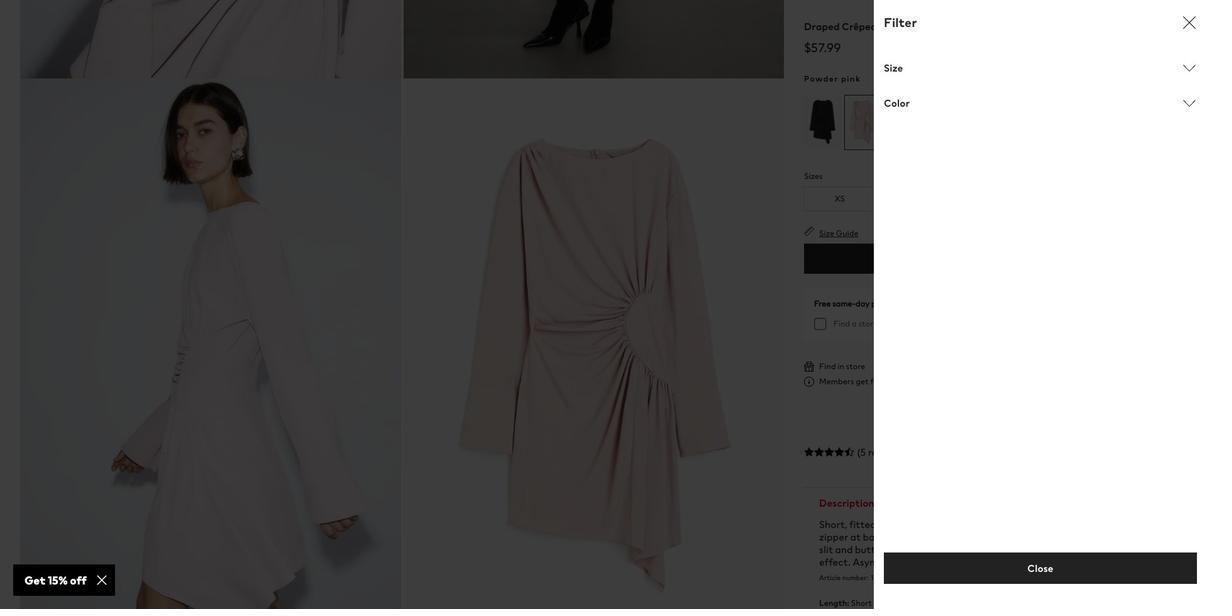 Task type: locate. For each thing, give the bounding box(es) containing it.
free
[[814, 298, 831, 310]]

store up get at the right bottom of page
[[846, 361, 865, 373]]

shoulder
[[1002, 543, 1042, 558]]

(5 reviews)
[[857, 445, 907, 460]]

in-
[[898, 298, 908, 310]]

1 horizontal spatial a
[[1119, 543, 1125, 558]]

at left waist
[[1064, 543, 1074, 558]]

free same-day pickup in-store
[[814, 298, 927, 310]]

store
[[908, 298, 927, 310], [858, 318, 878, 330], [846, 361, 865, 373]]

0 horizontal spatial a
[[852, 318, 857, 330]]

at
[[850, 530, 861, 545], [1064, 543, 1074, 558]]

at left "back,"
[[850, 530, 861, 545]]

1 vertical spatial store
[[858, 318, 878, 330]]

a inside short, fitted dress in woven, crêped fabric. round neckline, concealed zipper at back, gently dropped shoulders, long sleeves, and wide cuffs with slit and button. gathered seams on one shoulder and at waist for a draped effect. asymmetric hem. unlined. article number: 1205110003
[[1119, 543, 1125, 558]]

pickup
[[871, 298, 896, 310]]

zipper
[[819, 530, 848, 545]]

near
[[879, 318, 897, 330]]

find in store button
[[804, 361, 865, 373]]

powder pink
[[804, 73, 861, 85]]

0 vertical spatial a
[[852, 318, 857, 330]]

members get free online returns.
[[819, 376, 941, 388]]

find up members
[[819, 361, 836, 373]]

close
[[1028, 561, 1054, 577]]

store up me
[[908, 298, 927, 310]]

waist
[[1076, 543, 1102, 558]]

gently
[[890, 530, 919, 545]]

dialog
[[874, 0, 1207, 610]]

in
[[838, 361, 844, 373], [904, 517, 913, 533]]

draped
[[804, 19, 840, 34]]

and
[[1069, 530, 1087, 545], [835, 543, 853, 558], [1044, 543, 1061, 558]]

shoulders,
[[962, 530, 1008, 545]]

find down same-
[[834, 318, 850, 330]]

fitted
[[849, 517, 876, 533]]

color button
[[884, 86, 1197, 121]]

1 horizontal spatial at
[[1064, 543, 1074, 558]]

find for find a store near me
[[834, 318, 850, 330]]

None radio
[[844, 94, 882, 151]]

sleeves,
[[1032, 530, 1067, 545]]

a right for
[[1119, 543, 1125, 558]]

a
[[852, 318, 857, 330], [1119, 543, 1125, 558]]

dress
[[878, 517, 902, 533]]

number:
[[842, 573, 868, 583]]

close button
[[884, 553, 1197, 585]]

and up close
[[1044, 543, 1061, 558]]

xs
[[835, 193, 845, 205]]

length:
[[819, 598, 850, 610]]

store left near
[[858, 318, 878, 330]]

2 vertical spatial store
[[846, 361, 865, 373]]

long
[[1010, 530, 1030, 545]]

None radio
[[804, 94, 842, 151]]

dropped
[[921, 530, 960, 545]]

free
[[870, 376, 886, 388]]

1 vertical spatial find
[[819, 361, 836, 373]]

seams
[[939, 543, 968, 558]]

size
[[819, 228, 834, 240]]

find
[[834, 318, 850, 330], [819, 361, 836, 373]]

online
[[887, 376, 910, 388]]

short
[[851, 598, 872, 610]]

same-
[[833, 298, 856, 310]]

in right "dress"
[[904, 517, 913, 533]]

1 vertical spatial a
[[1119, 543, 1125, 558]]

close image
[[1182, 15, 1197, 30]]

back,
[[863, 530, 888, 545]]

1 horizontal spatial and
[[1044, 543, 1061, 558]]

2 horizontal spatial and
[[1069, 530, 1087, 545]]

a down day
[[852, 318, 857, 330]]

dress
[[879, 19, 905, 34]]

1 vertical spatial in
[[904, 517, 913, 533]]

button.
[[855, 543, 890, 558]]

store for find in store
[[846, 361, 865, 373]]

draped
[[1127, 543, 1161, 558]]

in up members
[[838, 361, 844, 373]]

and left wide
[[1069, 530, 1087, 545]]

0 horizontal spatial in
[[838, 361, 844, 373]]

crêped
[[842, 19, 877, 34]]

(5
[[857, 445, 866, 460]]

and right slit
[[835, 543, 853, 558]]

effect.
[[819, 555, 851, 570]]

close image
[[1172, 15, 1187, 30]]

1 horizontal spatial in
[[904, 517, 913, 533]]

0 vertical spatial in
[[838, 361, 844, 373]]

0 vertical spatial find
[[834, 318, 850, 330]]

slit
[[819, 543, 833, 558]]

draped crêped dress - powder pink - ladies | h&m us 3 image
[[20, 79, 401, 610]]

1205110003
[[871, 573, 907, 583]]



Task type: describe. For each thing, give the bounding box(es) containing it.
short,
[[819, 517, 847, 533]]

members
[[819, 376, 854, 388]]

black image
[[804, 94, 842, 151]]

powder
[[804, 73, 839, 85]]

find a store near me
[[834, 318, 910, 330]]

round
[[1015, 517, 1045, 533]]

size guide button
[[804, 226, 859, 240]]

draped crêped dress - powder pink - ladies | h&m us 4 image
[[403, 79, 784, 610]]

article
[[819, 573, 841, 583]]

neckline,
[[1047, 517, 1087, 533]]

filter
[[884, 13, 917, 31]]

for
[[1104, 543, 1117, 558]]

crêped
[[949, 517, 981, 533]]

size guide
[[819, 228, 859, 240]]

get
[[856, 376, 869, 388]]

cuffs
[[1114, 530, 1137, 545]]

woven,
[[915, 517, 947, 533]]

powder pink image
[[844, 94, 882, 151]]

one
[[983, 543, 1000, 558]]

asymmetric
[[853, 555, 908, 570]]

guide
[[836, 228, 859, 240]]

draped crêped dress - powder pink - ladies | h&m us 2 image
[[403, 0, 784, 79]]

size button
[[884, 50, 1197, 86]]

0 horizontal spatial at
[[850, 530, 861, 545]]

store for find a store near me
[[858, 318, 878, 330]]

sizes
[[804, 170, 823, 182]]

color
[[884, 96, 910, 111]]

me
[[898, 318, 910, 330]]

on
[[970, 543, 981, 558]]

gathered
[[892, 543, 937, 558]]

fabric.
[[983, 517, 1013, 533]]

reviews)
[[868, 445, 907, 460]]

find for find in store
[[819, 361, 836, 373]]

short, fitted dress in woven, crêped fabric. round neckline, concealed zipper at back, gently dropped shoulders, long sleeves, and wide cuffs with slit and button. gathered seams on one shoulder and at waist for a draped effect. asymmetric hem. unlined. article number: 1205110003
[[819, 517, 1161, 583]]

4.5 / 5 image
[[804, 448, 854, 458]]

find in store
[[819, 361, 865, 373]]

draped crêped dress - powder pink - ladies | h&m us image
[[20, 0, 401, 79]]

0 horizontal spatial and
[[835, 543, 853, 558]]

returns.
[[912, 376, 941, 388]]

hem.
[[910, 555, 933, 570]]

draped crêped dress $57.99
[[804, 19, 905, 57]]

wide
[[1089, 530, 1112, 545]]

description
[[819, 496, 875, 511]]

unlined.
[[935, 555, 973, 570]]

$57.99
[[804, 38, 841, 57]]

pink
[[841, 73, 861, 85]]

length: short
[[819, 598, 872, 610]]

size
[[884, 60, 903, 75]]

filter dialog
[[874, 0, 1207, 610]]

(5 reviews) button
[[804, 438, 1181, 468]]

day
[[856, 298, 870, 310]]

with
[[1139, 530, 1160, 545]]

description button
[[804, 489, 1181, 519]]

concealed
[[1089, 517, 1137, 533]]

0 vertical spatial store
[[908, 298, 927, 310]]

in inside short, fitted dress in woven, crêped fabric. round neckline, concealed zipper at back, gently dropped shoulders, long sleeves, and wide cuffs with slit and button. gathered seams on one shoulder and at waist for a draped effect. asymmetric hem. unlined. article number: 1205110003
[[904, 517, 913, 533]]



Task type: vqa. For each thing, say whether or not it's contained in the screenshot.
Slim Fit Fine-knit Turtleneck Sweater - Taupe - Men | H&M US image
no



